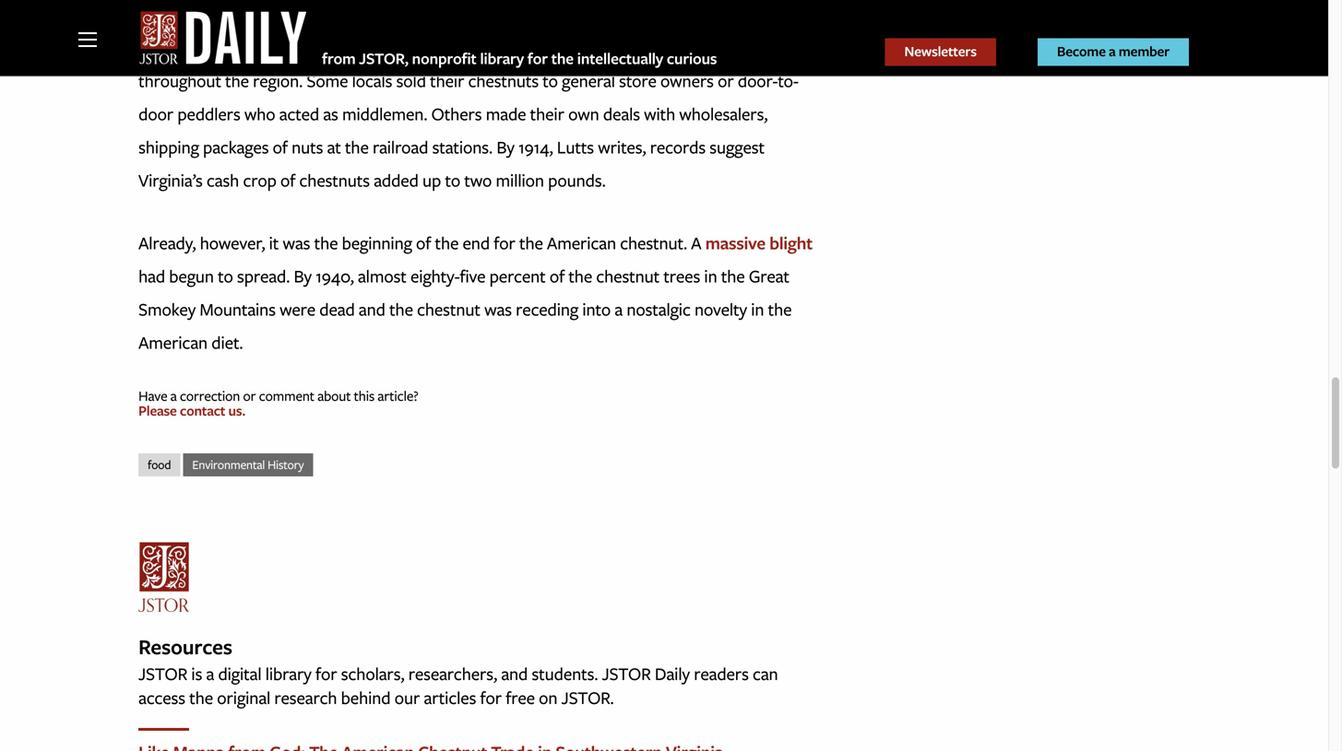 Task type: vqa. For each thing, say whether or not it's contained in the screenshot.
article?
yes



Task type: locate. For each thing, give the bounding box(es) containing it.
curious
[[667, 47, 717, 69]]

1 horizontal spatial jstor
[[602, 662, 651, 687]]

researchers,
[[408, 662, 497, 687]]

comment
[[259, 386, 314, 406]]

1 horizontal spatial american
[[547, 231, 616, 255]]

had
[[138, 264, 165, 288]]

of up eighty-
[[416, 231, 431, 255]]

in
[[704, 264, 717, 288], [751, 297, 764, 321]]

articles
[[424, 686, 476, 711]]

correction
[[180, 386, 240, 406]]

or
[[243, 386, 256, 406]]

chestnut down 'chestnut.'
[[596, 264, 660, 288]]

massive blight link
[[705, 231, 813, 255]]

and inside the already, however, it was the beginning of the end for the american chestnut. a massive blight had begun to spread. by 1940, almost eighty-five percent of the chestnut trees in the great smokey mountains were dead and the chestnut was receding into a nostalgic novelty in the american diet.
[[359, 297, 385, 321]]

1 horizontal spatial and
[[501, 662, 528, 687]]

in right trees
[[704, 264, 717, 288]]

a inside 'have a correction or comment about this article? please contact us.'
[[170, 386, 177, 406]]

0 horizontal spatial library
[[265, 662, 312, 687]]

chestnut
[[596, 264, 660, 288], [417, 297, 480, 321]]

however,
[[200, 231, 265, 255]]

american up into in the top left of the page
[[547, 231, 616, 255]]

digital
[[218, 662, 261, 687]]

1 vertical spatial was
[[484, 297, 512, 321]]

1 vertical spatial in
[[751, 297, 764, 321]]

our
[[394, 686, 420, 711]]

a right become
[[1109, 41, 1116, 61]]

newsletters menu item
[[885, 38, 1038, 66]]

resources
[[138, 633, 232, 662]]

0 horizontal spatial american
[[138, 330, 208, 355]]

dead
[[319, 297, 355, 321]]

intellectually
[[577, 47, 663, 69]]

american
[[547, 231, 616, 255], [138, 330, 208, 355]]

1 vertical spatial of
[[550, 264, 565, 288]]

menu bar containing newsletters
[[885, 38, 1222, 66]]

1 vertical spatial and
[[501, 662, 528, 687]]

member
[[1119, 41, 1170, 61]]

0 horizontal spatial was
[[283, 231, 310, 255]]

1 horizontal spatial in
[[751, 297, 764, 321]]

jstor.
[[561, 686, 614, 711]]

the inside navigation
[[551, 47, 574, 69]]

0 vertical spatial chestnut
[[596, 264, 660, 288]]

in down great
[[751, 297, 764, 321]]

food link
[[138, 454, 180, 477]]

article?
[[378, 386, 418, 406]]

of up 'receding'
[[550, 264, 565, 288]]

begun
[[169, 264, 214, 288]]

about
[[317, 386, 351, 406]]

chestnut down eighty-
[[417, 297, 480, 321]]

the right the access
[[189, 686, 213, 711]]

of
[[416, 231, 431, 255], [550, 264, 565, 288]]

0 horizontal spatial chestnut
[[417, 297, 480, 321]]

0 horizontal spatial in
[[704, 264, 717, 288]]

chestnut.
[[620, 231, 687, 255]]

for left the behind in the left bottom of the page
[[315, 662, 337, 687]]

become a member
[[1057, 41, 1170, 61]]

library
[[480, 47, 524, 69], [265, 662, 312, 687]]

for left intellectually
[[527, 47, 548, 69]]

and down almost at the top left of the page
[[359, 297, 385, 321]]

and left on
[[501, 662, 528, 687]]

eighty-
[[410, 264, 460, 288]]

0 vertical spatial library
[[480, 47, 524, 69]]

1 vertical spatial chestnut
[[417, 297, 480, 321]]

from jstor, nonprofit library for the intellectually curious navigation
[[78, 0, 1222, 76]]

was
[[283, 231, 310, 255], [484, 297, 512, 321]]

for
[[527, 47, 548, 69], [494, 231, 515, 255], [315, 662, 337, 687], [480, 686, 502, 711]]

1 horizontal spatial of
[[550, 264, 565, 288]]

jstor left is
[[138, 662, 187, 687]]

daily
[[655, 662, 690, 687]]

diet.
[[211, 330, 243, 355]]

0 vertical spatial and
[[359, 297, 385, 321]]

jstor
[[138, 662, 187, 687], [602, 662, 651, 687]]

this
[[354, 386, 375, 406]]

for inside navigation
[[527, 47, 548, 69]]

0 horizontal spatial and
[[359, 297, 385, 321]]

from jstor, nonprofit library for the intellectually curious
[[322, 47, 717, 69]]

0 vertical spatial american
[[547, 231, 616, 255]]

smokey
[[138, 297, 196, 321]]

a right into in the top left of the page
[[615, 297, 623, 321]]

resources jstor is a digital library for scholars, researchers, and students. jstor daily readers can access the original research behind our articles for free on jstor.
[[138, 633, 778, 711]]

1 vertical spatial library
[[265, 662, 312, 687]]

the down almost at the top left of the page
[[389, 297, 413, 321]]

please
[[138, 401, 177, 421]]

0 vertical spatial in
[[704, 264, 717, 288]]

end
[[463, 231, 490, 255]]

spread.
[[237, 264, 290, 288]]

become a member link
[[1038, 38, 1189, 66]]

0 horizontal spatial of
[[416, 231, 431, 255]]

1 vertical spatial american
[[138, 330, 208, 355]]

nonprofit
[[412, 47, 477, 69]]

jstor left daily
[[602, 662, 651, 687]]

newsletters
[[904, 41, 977, 61]]

environmental history
[[192, 456, 304, 473]]

the left intellectually
[[551, 47, 574, 69]]

a right have
[[170, 386, 177, 406]]

the
[[551, 47, 574, 69], [314, 231, 338, 255], [435, 231, 459, 255], [519, 231, 543, 255], [568, 264, 592, 288], [721, 264, 745, 288], [389, 297, 413, 321], [768, 297, 792, 321], [189, 686, 213, 711]]

was down the percent
[[484, 297, 512, 321]]

and
[[359, 297, 385, 321], [501, 662, 528, 687]]

newsletters link
[[885, 38, 996, 66]]

a inside the already, however, it was the beginning of the end for the american chestnut. a massive blight had begun to spread. by 1940, almost eighty-five percent of the chestnut trees in the great smokey mountains were dead and the chestnut was receding into a nostalgic novelty in the american diet.
[[615, 297, 623, 321]]

free
[[506, 686, 535, 711]]

library right nonprofit
[[480, 47, 524, 69]]

was right it
[[283, 231, 310, 255]]

novelty
[[695, 297, 747, 321]]

a right is
[[206, 662, 214, 687]]

the up the percent
[[519, 231, 543, 255]]

on
[[539, 686, 558, 711]]

menu bar
[[885, 38, 1222, 66]]

a
[[1109, 41, 1116, 61], [615, 297, 623, 321], [170, 386, 177, 406], [206, 662, 214, 687]]

library right digital
[[265, 662, 312, 687]]

for inside the already, however, it was the beginning of the end for the american chestnut. a massive blight had begun to spread. by 1940, almost eighty-five percent of the chestnut trees in the great smokey mountains were dead and the chestnut was receding into a nostalgic novelty in the american diet.
[[494, 231, 515, 255]]

scholars,
[[341, 662, 404, 687]]

0 horizontal spatial jstor
[[138, 662, 187, 687]]

1 horizontal spatial library
[[480, 47, 524, 69]]

american down smokey
[[138, 330, 208, 355]]

library inside from jstor, nonprofit library for the intellectually curious link
[[480, 47, 524, 69]]

for right end
[[494, 231, 515, 255]]



Task type: describe. For each thing, give the bounding box(es) containing it.
jstor logo image
[[138, 543, 189, 613]]

1 horizontal spatial chestnut
[[596, 264, 660, 288]]

a
[[691, 231, 701, 255]]

us.
[[228, 401, 245, 421]]

and inside resources jstor is a digital library for scholars, researchers, and students. jstor daily readers can access the original research behind our articles for free on jstor.
[[501, 662, 528, 687]]

library inside resources jstor is a digital library for scholars, researchers, and students. jstor daily readers can access the original research behind our articles for free on jstor.
[[265, 662, 312, 687]]

mountains
[[200, 297, 276, 321]]

1 jstor from the left
[[138, 662, 187, 687]]

were
[[280, 297, 315, 321]]

2 jstor from the left
[[602, 662, 651, 687]]

receding
[[516, 297, 578, 321]]

0 vertical spatial was
[[283, 231, 310, 255]]

by
[[294, 264, 312, 288]]

the left end
[[435, 231, 459, 255]]

behind
[[341, 686, 391, 711]]

for left the free
[[480, 686, 502, 711]]

almost
[[358, 264, 407, 288]]

the up into in the top left of the page
[[568, 264, 592, 288]]

readers
[[694, 662, 749, 687]]

environmental history link
[[183, 454, 313, 477]]

blight
[[770, 231, 813, 255]]

beginning
[[342, 231, 412, 255]]

great
[[749, 264, 789, 288]]

the inside resources jstor is a digital library for scholars, researchers, and students. jstor daily readers can access the original research behind our articles for free on jstor.
[[189, 686, 213, 711]]

main menu element
[[78, 28, 97, 52]]

into
[[582, 297, 611, 321]]

trees
[[664, 264, 700, 288]]

percent
[[489, 264, 546, 288]]

original
[[217, 686, 270, 711]]

1 horizontal spatial was
[[484, 297, 512, 321]]

jstor,
[[359, 47, 408, 69]]

1940,
[[316, 264, 354, 288]]

is
[[191, 662, 202, 687]]

become
[[1057, 41, 1106, 61]]

massive
[[705, 231, 766, 255]]

the down great
[[768, 297, 792, 321]]

nostalgic
[[627, 297, 691, 321]]

access
[[138, 686, 185, 711]]

a inside resources jstor is a digital library for scholars, researchers, and students. jstor daily readers can access the original research behind our articles for free on jstor.
[[206, 662, 214, 687]]

a inside menu item
[[1109, 41, 1116, 61]]

students.
[[532, 662, 598, 687]]

already,
[[138, 231, 196, 255]]

0 vertical spatial of
[[416, 231, 431, 255]]

already, however, it was the beginning of the end for the american chestnut. a massive blight had begun to spread. by 1940, almost eighty-five percent of the chestnut trees in the great smokey mountains were dead and the chestnut was receding into a nostalgic novelty in the american diet.
[[138, 231, 813, 355]]

can
[[753, 662, 778, 687]]

research
[[274, 686, 337, 711]]

contact
[[180, 401, 225, 421]]

become a member menu item
[[1038, 38, 1189, 66]]

the down massive
[[721, 264, 745, 288]]

have a correction or comment about this article? please contact us.
[[138, 386, 418, 421]]

have
[[138, 386, 167, 406]]

from jstor, nonprofit library for the intellectually curious link
[[322, 46, 717, 70]]

to
[[218, 264, 233, 288]]

five
[[460, 264, 485, 288]]

it
[[269, 231, 279, 255]]

please contact us. link
[[138, 401, 245, 421]]

the up 1940,
[[314, 231, 338, 255]]

menu bar inside from jstor, nonprofit library for the intellectually curious navigation
[[885, 38, 1222, 66]]

food
[[148, 456, 171, 473]]

from
[[322, 47, 356, 69]]



